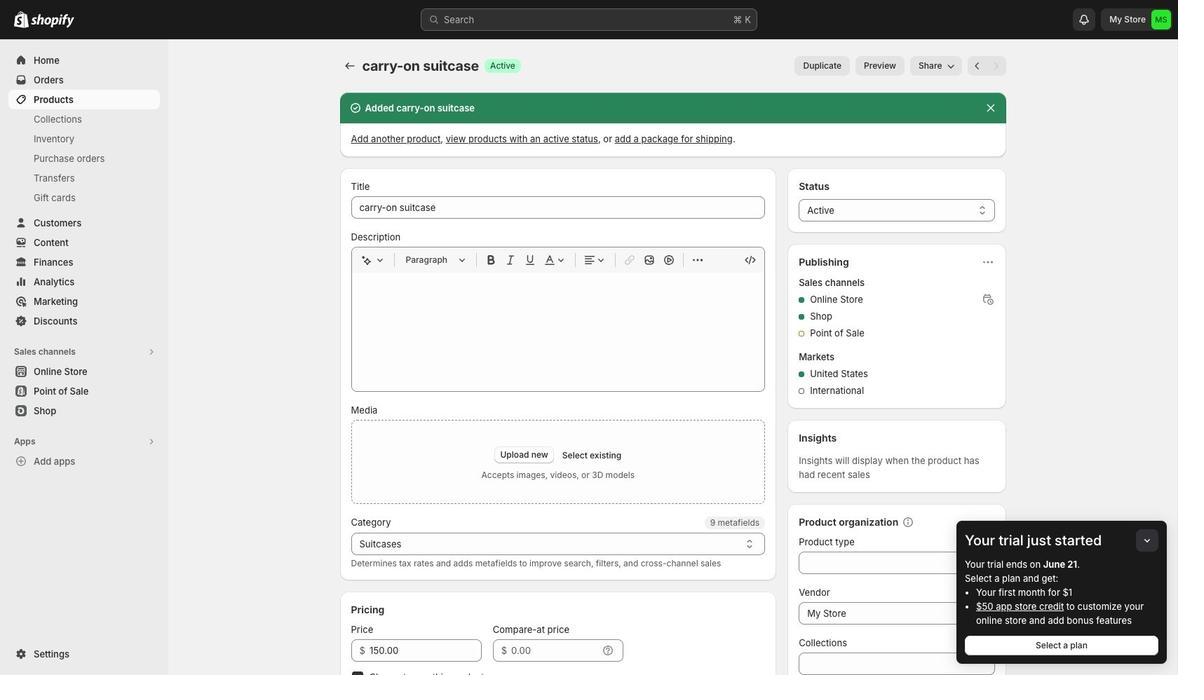 Task type: vqa. For each thing, say whether or not it's contained in the screenshot.
0.00 text box
no



Task type: locate. For each thing, give the bounding box(es) containing it.
None text field
[[799, 552, 995, 575], [799, 653, 995, 676], [799, 552, 995, 575], [799, 653, 995, 676]]

None text field
[[351, 533, 766, 556], [799, 603, 995, 625], [351, 533, 766, 556], [799, 603, 995, 625]]

1 horizontal spatial   text field
[[512, 640, 599, 662]]

1 horizontal spatial shopify image
[[31, 14, 74, 28]]

Short sleeve t-shirt text field
[[351, 196, 766, 219]]

  text field
[[370, 640, 482, 662], [512, 640, 599, 662]]

shopify image
[[14, 11, 29, 28], [31, 14, 74, 28]]

0 horizontal spatial   text field
[[370, 640, 482, 662]]

0 horizontal spatial shopify image
[[14, 11, 29, 28]]



Task type: describe. For each thing, give the bounding box(es) containing it.
2   text field from the left
[[512, 640, 599, 662]]

1   text field from the left
[[370, 640, 482, 662]]

next image
[[990, 59, 1004, 73]]

my store image
[[1152, 10, 1172, 29]]



